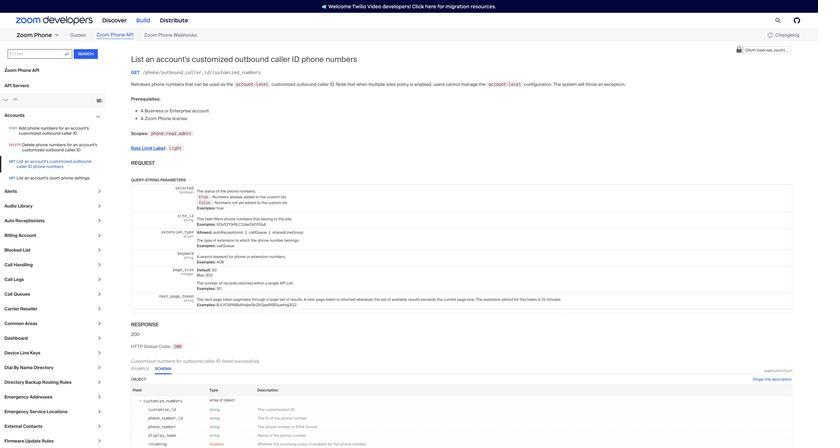 Task type: locate. For each thing, give the bounding box(es) containing it.
history image left changelog
[[768, 33, 773, 38]]

customized numbers for outbound caller id listed successfully.
[[131, 359, 260, 364]]

http
[[131, 344, 143, 350]]

zoom phone api link
[[97, 31, 134, 39]]

history image down search icon
[[768, 33, 775, 38]]

history image
[[768, 33, 775, 38], [768, 33, 773, 38]]

200 right code:
[[174, 344, 181, 349]]

object right of
[[224, 398, 235, 403]]

0 horizontal spatial for
[[176, 359, 182, 364]]

3 string from the top
[[210, 425, 220, 430]]

1 horizontal spatial object
[[224, 398, 235, 403]]

string for customize_id
[[210, 407, 220, 413]]

200 inside the http status code: 200
[[174, 344, 181, 349]]

single line description
[[753, 377, 792, 382]]

1 horizontal spatial for
[[437, 3, 444, 9]]

numbers
[[157, 359, 175, 364]]

1 horizontal spatial phone
[[111, 32, 125, 38]]

of
[[219, 398, 223, 403]]

for right numbers
[[176, 359, 182, 364]]

welcome twilio video developers! click here for migration resources.
[[328, 3, 496, 9]]

guides
[[70, 32, 86, 38]]

for right here
[[437, 3, 444, 9]]

listed
[[222, 359, 233, 364]]

2 zoom from the left
[[97, 32, 110, 38]]

2 phone from the left
[[111, 32, 125, 38]]

1 zoom from the left
[[17, 32, 33, 39]]

0 horizontal spatial object
[[131, 377, 146, 382]]

type
[[209, 388, 218, 393]]

0 horizontal spatial zoom
[[17, 32, 33, 39]]

line
[[765, 377, 771, 382]]

array
[[210, 398, 218, 403]]

2 horizontal spatial phone
[[158, 32, 172, 38]]

phone left api at the left of page
[[111, 32, 125, 38]]

200
[[131, 332, 140, 337], [174, 344, 181, 349]]

zoom for zoom phone
[[17, 32, 33, 39]]

single
[[753, 377, 764, 382]]

string for phone_number
[[210, 425, 220, 430]]

zoom for zoom phone webhooks
[[144, 32, 157, 38]]

3 phone from the left
[[158, 32, 172, 38]]

0 vertical spatial object
[[131, 377, 146, 382]]

notification image
[[322, 4, 328, 9]]

successfully.
[[234, 359, 260, 364]]

zoom phone webhooks link
[[144, 32, 197, 39]]

1 string from the top
[[210, 407, 220, 413]]

welcome
[[328, 3, 351, 9]]

phone_number
[[148, 425, 176, 429]]

parameters
[[160, 178, 186, 183]]

0 vertical spatial 200
[[131, 332, 140, 337]]

customize_numbers
[[143, 399, 183, 404]]

phone
[[34, 32, 52, 39], [111, 32, 125, 38], [158, 32, 172, 38]]

phone left "down" icon
[[34, 32, 52, 39]]

2 string from the top
[[210, 416, 220, 421]]

phone for zoom phone
[[34, 32, 52, 39]]

0 horizontal spatial phone
[[34, 32, 52, 39]]

string for display_name
[[210, 433, 220, 438]]

search image
[[775, 18, 781, 23]]

caller
[[204, 359, 215, 364]]

for
[[437, 3, 444, 9], [176, 359, 182, 364]]

4 string from the top
[[210, 433, 220, 438]]

object
[[131, 377, 146, 382], [224, 398, 235, 403]]

string
[[210, 407, 220, 413], [210, 416, 220, 421], [210, 425, 220, 430], [210, 433, 220, 438]]

200 up http
[[131, 332, 140, 337]]

github image
[[794, 17, 800, 24], [794, 17, 800, 24]]

field
[[133, 388, 142, 393]]

zoom inside zoom phone webhooks link
[[144, 32, 157, 38]]

1 horizontal spatial zoom
[[97, 32, 110, 38]]

zoom phone api
[[97, 32, 134, 38]]

customize_id
[[148, 407, 176, 412]]

1 vertical spatial for
[[176, 359, 182, 364]]

zoom
[[17, 32, 33, 39], [97, 32, 110, 38], [144, 32, 157, 38]]

3 zoom from the left
[[144, 32, 157, 38]]

2 horizontal spatial zoom
[[144, 32, 157, 38]]

object up field
[[131, 377, 146, 382]]

boolean
[[210, 442, 224, 447]]

changelog
[[775, 32, 800, 38]]

1 vertical spatial 200
[[174, 344, 181, 349]]

developers!
[[383, 3, 411, 9]]

zoom inside the zoom phone api link
[[97, 32, 110, 38]]

1 horizontal spatial 200
[[174, 344, 181, 349]]

phone left webhooks
[[158, 32, 172, 38]]

1 phone from the left
[[34, 32, 52, 39]]



Task type: describe. For each thing, give the bounding box(es) containing it.
down image
[[55, 33, 59, 37]]

zoom for zoom phone api
[[97, 32, 110, 38]]

guides link
[[70, 32, 86, 39]]

api
[[126, 32, 134, 38]]

phone for zoom phone webhooks
[[158, 32, 172, 38]]

changelog link
[[768, 32, 800, 38]]

http status code: 200
[[131, 344, 181, 350]]

query-
[[131, 178, 145, 183]]

twilio
[[352, 3, 366, 9]]

welcome twilio video developers! click here for migration resources. link
[[316, 3, 503, 10]]

string for phone_number_id
[[210, 416, 220, 421]]

incoming
[[148, 442, 167, 447]]

webhooks
[[174, 32, 197, 38]]

0 vertical spatial for
[[437, 3, 444, 9]]

query-string parameters
[[131, 178, 186, 183]]

phone_number_id
[[148, 416, 183, 421]]

resources.
[[471, 3, 496, 9]]

1 vertical spatial object
[[224, 398, 235, 403]]

response
[[131, 321, 159, 328]]

array of object
[[210, 398, 235, 403]]

customized
[[131, 359, 156, 364]]

migration
[[446, 3, 470, 9]]

code:
[[159, 344, 171, 350]]

notification image
[[322, 4, 326, 9]]

- customize_numbers
[[139, 398, 183, 404]]

zoom phone
[[17, 32, 52, 39]]

display_name
[[148, 433, 176, 438]]

-
[[139, 398, 142, 404]]

id
[[216, 359, 221, 364]]

outbound
[[183, 359, 203, 364]]

phone for zoom phone api
[[111, 32, 125, 38]]

status
[[144, 344, 157, 350]]

click
[[412, 3, 424, 9]]

request
[[131, 160, 155, 166]]

string
[[145, 178, 159, 183]]

0 horizontal spatial 200
[[131, 332, 140, 337]]

zoom developer logo image
[[16, 16, 93, 25]]

description
[[772, 377, 792, 382]]

here
[[425, 3, 436, 9]]

video
[[367, 3, 381, 9]]

zoom phone webhooks
[[144, 32, 197, 38]]

search image
[[775, 18, 781, 23]]



Task type: vqa. For each thing, say whether or not it's contained in the screenshot.
400 button
no



